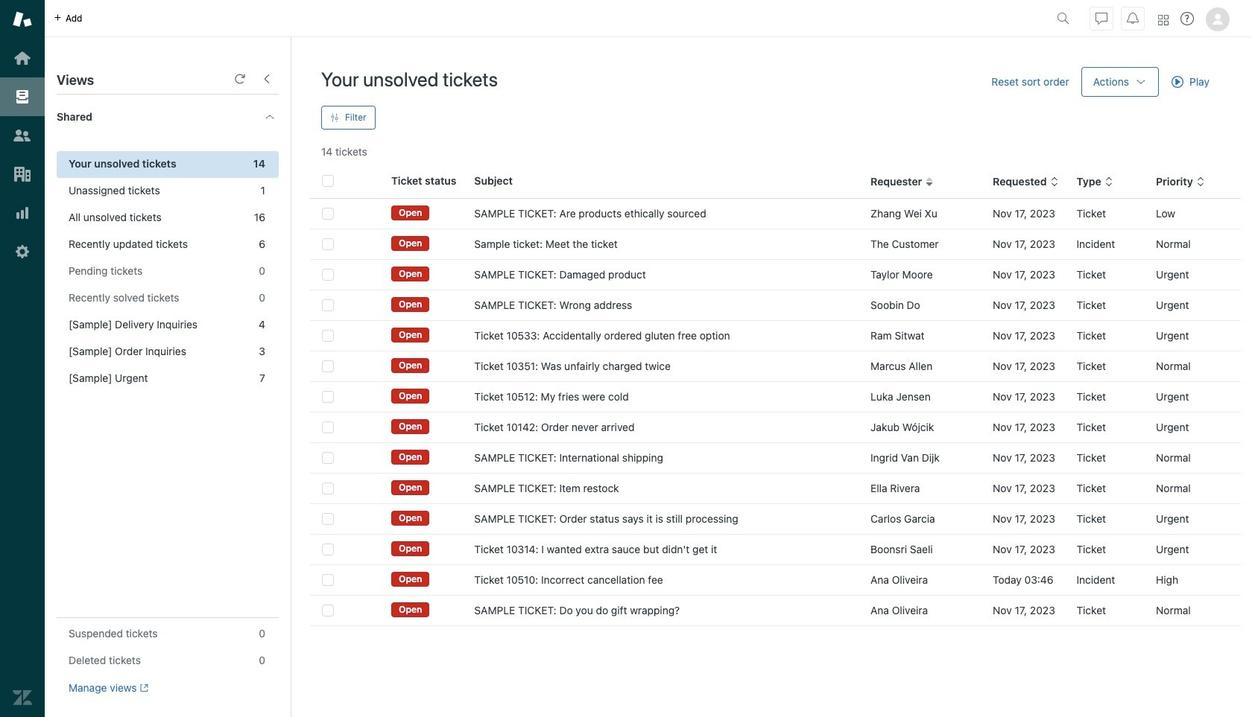 Task type: locate. For each thing, give the bounding box(es) containing it.
admin image
[[13, 242, 32, 262]]

heading
[[45, 95, 291, 139]]

10 row from the top
[[310, 474, 1241, 504]]

9 row from the top
[[310, 443, 1241, 474]]

14 row from the top
[[310, 596, 1241, 626]]

hide panel views image
[[261, 73, 273, 85]]

1 row from the top
[[310, 199, 1241, 229]]

5 row from the top
[[310, 321, 1241, 351]]

reporting image
[[13, 203, 32, 223]]

13 row from the top
[[310, 565, 1241, 596]]

get help image
[[1181, 12, 1194, 25]]

row
[[310, 199, 1241, 229], [310, 229, 1241, 260], [310, 260, 1241, 290], [310, 290, 1241, 321], [310, 321, 1241, 351], [310, 351, 1241, 382], [310, 382, 1241, 413], [310, 413, 1241, 443], [310, 443, 1241, 474], [310, 474, 1241, 504], [310, 504, 1241, 535], [310, 535, 1241, 565], [310, 565, 1241, 596], [310, 596, 1241, 626]]



Task type: vqa. For each thing, say whether or not it's contained in the screenshot.
Notifications icon
yes



Task type: describe. For each thing, give the bounding box(es) containing it.
notifications image
[[1127, 12, 1139, 24]]

12 row from the top
[[310, 535, 1241, 565]]

zendesk support image
[[13, 10, 32, 29]]

11 row from the top
[[310, 504, 1241, 535]]

views image
[[13, 87, 32, 107]]

4 row from the top
[[310, 290, 1241, 321]]

refresh views pane image
[[234, 73, 246, 85]]

organizations image
[[13, 165, 32, 184]]

zendesk image
[[13, 689, 32, 708]]

zendesk products image
[[1158, 15, 1169, 25]]

6 row from the top
[[310, 351, 1241, 382]]

3 row from the top
[[310, 260, 1241, 290]]

opens in a new tab image
[[137, 684, 148, 693]]

button displays agent's chat status as invisible. image
[[1096, 12, 1107, 24]]

7 row from the top
[[310, 382, 1241, 413]]

get started image
[[13, 48, 32, 68]]

customers image
[[13, 126, 32, 145]]

main element
[[0, 0, 45, 718]]

2 row from the top
[[310, 229, 1241, 260]]

8 row from the top
[[310, 413, 1241, 443]]



